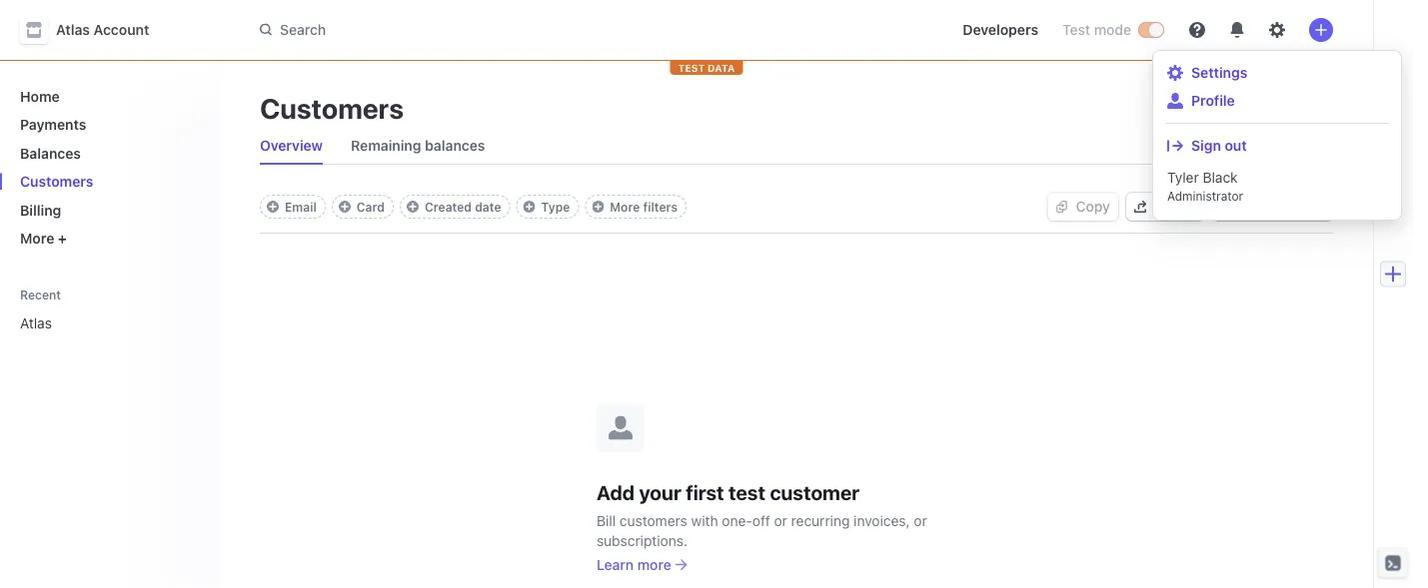 Task type: vqa. For each thing, say whether or not it's contained in the screenshot.
"Choose"
no



Task type: describe. For each thing, give the bounding box(es) containing it.
columns
[[1269, 198, 1326, 215]]

invoices,
[[854, 513, 910, 529]]

email
[[285, 200, 317, 214]]

Search text field
[[248, 12, 812, 48]]

created
[[425, 200, 472, 214]]

tab list containing overview
[[252, 128, 1334, 165]]

add customer button
[[1180, 94, 1334, 122]]

edit columns
[[1239, 198, 1326, 215]]

more
[[638, 557, 672, 573]]

atlas for atlas account
[[56, 21, 90, 38]]

remaining
[[351, 137, 422, 154]]

atlas account button
[[20, 16, 169, 44]]

menu containing settings
[[1158, 55, 1398, 216]]

test
[[1063, 21, 1091, 38]]

add type image
[[523, 201, 535, 213]]

test data
[[679, 62, 735, 73]]

add card image
[[339, 201, 351, 213]]

edit columns button
[[1213, 193, 1334, 221]]

sign
[[1192, 137, 1222, 154]]

bill
[[597, 513, 616, 529]]

add for add your first test customer
[[597, 481, 635, 505]]

more for more filters
[[610, 200, 640, 214]]

+
[[58, 230, 67, 247]]

test
[[679, 62, 705, 73]]

customers inside core navigation links element
[[20, 173, 93, 190]]

atlas account
[[56, 21, 149, 38]]

atlas for atlas
[[20, 315, 52, 332]]

data
[[708, 62, 735, 73]]

toolbar containing email
[[260, 195, 687, 219]]

filters
[[643, 200, 678, 214]]

mode
[[1095, 21, 1132, 38]]

subscriptions.
[[597, 533, 688, 549]]

first
[[686, 481, 725, 505]]

export
[[1153, 198, 1197, 215]]

recurring
[[792, 513, 850, 529]]

overview link
[[252, 132, 331, 160]]

balances
[[20, 145, 81, 161]]

recent navigation links element
[[0, 287, 220, 340]]

billing link
[[12, 194, 204, 226]]

created date
[[425, 200, 501, 214]]

billing
[[20, 202, 61, 218]]

test mode
[[1063, 21, 1132, 38]]

settings image
[[1270, 22, 1286, 38]]

home link
[[12, 80, 204, 112]]

payments
[[20, 116, 86, 133]]

developers
[[963, 21, 1039, 38]]

export button
[[1127, 193, 1205, 221]]

one-
[[722, 513, 753, 529]]

1 or from the left
[[774, 513, 788, 529]]

sign out
[[1192, 137, 1247, 154]]

add email image
[[267, 201, 279, 213]]

recent
[[20, 288, 61, 302]]

edit
[[1239, 198, 1265, 215]]

test
[[729, 481, 766, 505]]

copy button
[[1048, 193, 1119, 221]]

profile link
[[1168, 91, 1388, 111]]

payments link
[[12, 108, 204, 141]]



Task type: locate. For each thing, give the bounding box(es) containing it.
customers up 'overview'
[[260, 91, 404, 124]]

off
[[753, 513, 771, 529]]

1 horizontal spatial more
[[610, 200, 640, 214]]

customers
[[620, 513, 688, 529]]

customer inside button
[[1238, 99, 1301, 116]]

remaining balances link
[[343, 132, 493, 160]]

administrator
[[1168, 189, 1244, 203]]

svg image
[[1188, 102, 1200, 114]]

search
[[280, 21, 326, 38]]

add your first test customer
[[597, 481, 860, 505]]

copy
[[1076, 198, 1111, 215]]

settings link
[[1168, 63, 1388, 83]]

1 horizontal spatial or
[[914, 513, 928, 529]]

or right off
[[774, 513, 788, 529]]

date
[[475, 200, 501, 214]]

learn more
[[597, 557, 672, 573]]

add created date image
[[407, 201, 419, 213]]

1 horizontal spatial customer
[[1238, 99, 1301, 116]]

atlas down recent
[[20, 315, 52, 332]]

add customer
[[1208, 99, 1301, 116]]

customers
[[260, 91, 404, 124], [20, 173, 93, 190]]

0 horizontal spatial more
[[20, 230, 54, 247]]

atlas
[[56, 21, 90, 38], [20, 315, 52, 332]]

more
[[610, 200, 640, 214], [20, 230, 54, 247]]

1 horizontal spatial atlas
[[56, 21, 90, 38]]

account
[[94, 21, 149, 38]]

or right invoices,
[[914, 513, 928, 529]]

type
[[541, 200, 570, 214]]

0 horizontal spatial add
[[597, 481, 635, 505]]

add for add customer
[[1208, 99, 1235, 116]]

toolbar
[[260, 195, 687, 219]]

customer up recurring
[[770, 481, 860, 505]]

menu
[[1158, 55, 1398, 216]]

more for more +
[[20, 230, 54, 247]]

overview
[[260, 137, 323, 154]]

core navigation links element
[[12, 80, 204, 255]]

developers link
[[955, 14, 1047, 46]]

black
[[1203, 169, 1238, 186]]

remaining balances
[[351, 137, 485, 154]]

1 horizontal spatial add
[[1208, 99, 1235, 116]]

learn
[[597, 557, 634, 573]]

balances
[[425, 137, 485, 154]]

more right "add more filters" icon
[[610, 200, 640, 214]]

1 vertical spatial customers
[[20, 173, 93, 190]]

add up 'bill'
[[597, 481, 635, 505]]

add inside button
[[1208, 99, 1235, 116]]

2 or from the left
[[914, 513, 928, 529]]

profile
[[1192, 92, 1236, 109]]

or
[[774, 513, 788, 529], [914, 513, 928, 529]]

Search search field
[[248, 12, 812, 48]]

atlas inside recent navigation links element
[[20, 315, 52, 332]]

0 vertical spatial more
[[610, 200, 640, 214]]

svg image
[[1056, 201, 1068, 213]]

1 vertical spatial atlas
[[20, 315, 52, 332]]

your
[[639, 481, 682, 505]]

learn more link
[[597, 555, 688, 575]]

atlas inside button
[[56, 21, 90, 38]]

0 horizontal spatial customer
[[770, 481, 860, 505]]

sign out menu item
[[1162, 132, 1394, 160]]

1 vertical spatial more
[[20, 230, 54, 247]]

0 vertical spatial atlas
[[56, 21, 90, 38]]

customer down settings link at the top right of the page
[[1238, 99, 1301, 116]]

atlas link
[[12, 307, 176, 340]]

more filters
[[610, 200, 678, 214]]

card
[[357, 200, 385, 214]]

add
[[1208, 99, 1235, 116], [597, 481, 635, 505]]

atlas left account
[[56, 21, 90, 38]]

tab list
[[252, 128, 1334, 165]]

home
[[20, 88, 60, 104]]

1 horizontal spatial customers
[[260, 91, 404, 124]]

0 horizontal spatial customers
[[20, 173, 93, 190]]

add more filters image
[[592, 201, 604, 213]]

1 vertical spatial add
[[597, 481, 635, 505]]

more left + at the top of page
[[20, 230, 54, 247]]

tyler black administrator
[[1168, 169, 1244, 203]]

0 vertical spatial customer
[[1238, 99, 1301, 116]]

tyler
[[1168, 169, 1200, 186]]

out
[[1225, 137, 1247, 154]]

help image
[[1190, 22, 1206, 38]]

1 vertical spatial customer
[[770, 481, 860, 505]]

customers link
[[12, 165, 204, 198]]

0 vertical spatial add
[[1208, 99, 1235, 116]]

more +
[[20, 230, 67, 247]]

0 horizontal spatial atlas
[[20, 315, 52, 332]]

balances link
[[12, 137, 204, 169]]

customer
[[1238, 99, 1301, 116], [770, 481, 860, 505]]

0 horizontal spatial or
[[774, 513, 788, 529]]

more inside core navigation links element
[[20, 230, 54, 247]]

settings
[[1192, 64, 1248, 81]]

add right svg image
[[1208, 99, 1235, 116]]

with
[[691, 513, 719, 529]]

0 vertical spatial customers
[[260, 91, 404, 124]]

bill customers with one-off or recurring invoices, or subscriptions.
[[597, 513, 928, 549]]

customers down balances at top left
[[20, 173, 93, 190]]



